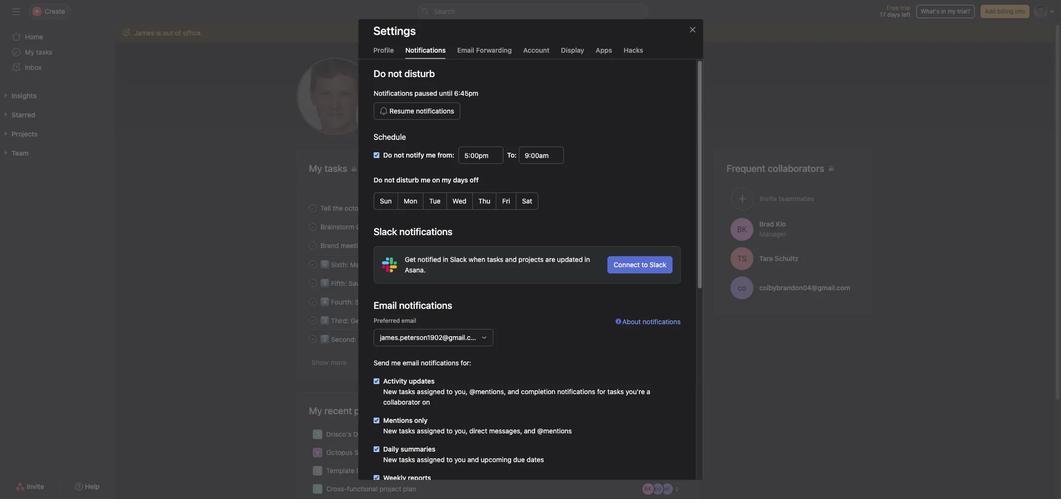 Task type: describe. For each thing, give the bounding box(es) containing it.
6️⃣ sixth: make work manageable
[[321, 261, 423, 269]]

do not disturb
[[374, 68, 435, 79]]

completed checkbox for 5️⃣
[[307, 277, 319, 289]]

my tasks
[[309, 163, 348, 174]]

asana
[[440, 279, 458, 288]]

completed image for 5️⃣
[[307, 277, 319, 289]]

2️⃣ second: find the layout that's right for you
[[321, 336, 463, 344]]

my recent projects
[[309, 406, 390, 417]]

second:
[[331, 336, 356, 344]]

billing
[[998, 8, 1014, 15]]

tasks up 'collaborator'
[[399, 388, 415, 396]]

1 horizontal spatial co
[[738, 284, 747, 292]]

do for do not notify me from:
[[383, 151, 392, 159]]

list image for cross-functional project plan
[[315, 487, 321, 492]]

send me email notifications for:
[[374, 359, 471, 367]]

0 horizontal spatial me
[[391, 359, 401, 367]]

email forwarding button
[[458, 46, 512, 59]]

fri
[[502, 197, 510, 205]]

invite button
[[9, 478, 50, 496]]

my inside what's in my trial? 'button'
[[948, 8, 956, 15]]

notifications button
[[406, 46, 446, 59]]

1 vertical spatial co
[[655, 486, 661, 493]]

do for do not disturb me on my days off
[[374, 176, 382, 184]]

office.
[[183, 29, 203, 37]]

resume notifications button
[[374, 103, 460, 120]]

mentions
[[383, 417, 413, 425]]

drinks inside 'link'
[[646, 242, 663, 249]]

display button
[[561, 46, 585, 59]]

Do not notify me from: checkbox
[[374, 152, 379, 158]]

1 vertical spatial email
[[403, 359, 419, 367]]

completed checkbox for 4️⃣
[[307, 296, 319, 307]]

until
[[439, 89, 452, 97]]

updates
[[409, 377, 435, 385]]

add for add about me
[[653, 93, 665, 101]]

upcoming
[[481, 456, 512, 464]]

completed image for 4️⃣
[[307, 296, 319, 307]]

the for second:
[[373, 336, 383, 344]]

dates
[[527, 456, 544, 464]]

search list box
[[418, 4, 648, 19]]

trial
[[901, 4, 911, 12]]

0 vertical spatial bk
[[738, 225, 747, 234]]

you, for @mentions,
[[455, 388, 468, 396]]

add billing info button
[[981, 5, 1030, 18]]

add about me button
[[641, 89, 699, 106]]

to for daily summaries new tasks assigned to you and upcoming due dates
[[446, 456, 453, 464]]

notifications inside activity updates new tasks assigned to you, @mentions, and completion notifications for tasks you're a collaborator on
[[557, 388, 595, 396]]

notifications for notifications paused until 6:45pm
[[374, 89, 413, 97]]

1 horizontal spatial of
[[392, 298, 398, 306]]

and inside activity updates new tasks assigned to you, @mentions, and completion notifications for tasks you're a collaborator on
[[508, 388, 519, 396]]

about notifications
[[622, 318, 681, 326]]

settings
[[374, 24, 416, 37]]

completed image for 6️⃣
[[307, 259, 319, 270]]

profile button
[[374, 46, 394, 59]]

slack inside "link"
[[650, 261, 667, 269]]

1 horizontal spatial with
[[396, 317, 409, 325]]

by
[[381, 279, 388, 288]]

love
[[385, 204, 397, 212]]

slack notifications
[[374, 226, 453, 237]]

and inside daily summaries new tasks assigned to you and upcoming due dates
[[468, 456, 479, 464]]

0 horizontal spatial bk
[[645, 486, 652, 493]]

my for my recent projects
[[309, 406, 322, 417]]

9
[[675, 486, 679, 493]]

can
[[462, 93, 474, 101]]

what's in my trial? button
[[917, 5, 975, 18]]

tasks inside daily summaries new tasks assigned to you and upcoming due dates
[[399, 456, 415, 464]]

completed checkbox for 2️⃣
[[307, 333, 319, 345]]

3️⃣ third: get organized with sections
[[321, 317, 437, 325]]

1 horizontal spatial work
[[430, 298, 445, 306]]

tell
[[321, 204, 331, 212]]

tasks left the you're
[[608, 388, 624, 396]]

assigned for updates
[[417, 388, 445, 396]]

0 vertical spatial for
[[441, 336, 450, 344]]

completed image for brainstorm
[[307, 221, 319, 233]]

1 30 from the top
[[681, 261, 688, 268]]

them
[[399, 204, 415, 212]]

to:
[[507, 151, 517, 159]]

tasks inside mentions only new tasks assigned to you, direct messages, and @mentions
[[399, 427, 415, 435]]

0 horizontal spatial get
[[351, 317, 362, 325]]

1 list image from the top
[[315, 432, 321, 438]]

connect to slack
[[614, 261, 667, 269]]

not disturb
[[388, 68, 435, 79]]

0 vertical spatial the
[[333, 204, 343, 212]]

completed image for 3️⃣
[[307, 315, 319, 326]]

collaborator
[[383, 398, 420, 406]]

tell the octopus you love them
[[321, 204, 415, 212]]

–
[[676, 242, 679, 249]]

edit profile
[[397, 114, 431, 122]]

connect to slack link
[[608, 256, 673, 274]]

completed checkbox for tell
[[307, 203, 319, 214]]

oct for 6️⃣ sixth: make work manageable
[[669, 261, 679, 268]]

completed checkbox for 3️⃣
[[307, 315, 319, 326]]

assigned for only
[[417, 427, 445, 435]]

marketing
[[394, 242, 425, 250]]

template
[[326, 467, 355, 475]]

flavors
[[403, 223, 424, 231]]

new for new tasks assigned to you, @mentions, and completion notifications for tasks you're a collaborator on
[[383, 388, 397, 396]]

completed checkbox for 6️⃣
[[307, 259, 319, 270]]

preferred email
[[374, 317, 416, 325]]

completed image for 2️⃣
[[307, 333, 319, 345]]

1 vertical spatial on
[[371, 298, 378, 306]]

oct 30 for sections
[[669, 317, 688, 324]]

in inside 'button'
[[942, 8, 947, 15]]

third:
[[331, 317, 349, 325]]

i
[[357, 467, 358, 475]]

daily summaries new tasks assigned to you and upcoming due dates
[[383, 445, 544, 464]]

oct 30 button for sections
[[669, 317, 688, 324]]

not for notify
[[394, 151, 404, 159]]

about notifications link
[[616, 317, 681, 358]]

brad klo manager
[[760, 220, 787, 238]]

trial?
[[958, 8, 971, 15]]

2️⃣
[[321, 336, 329, 344]]

in right updated at the right
[[585, 255, 590, 264]]

meeting
[[341, 242, 366, 250]]

5️⃣ fifth: save time by collaborating in asana
[[321, 279, 458, 288]]

add about me
[[653, 93, 697, 101]]

free
[[887, 4, 899, 12]]

and inside mentions only new tasks assigned to you, direct messages, and @mentions
[[524, 427, 536, 435]]

functional
[[347, 485, 378, 493]]

drisco's inside drisco's drinks 'link'
[[622, 242, 644, 249]]

notified
[[418, 255, 441, 264]]

1 oct 30 button from the top
[[669, 261, 688, 268]]

activity
[[383, 377, 407, 385]]

new for new tasks assigned to you and upcoming due dates
[[383, 456, 397, 464]]

25
[[667, 242, 675, 249]]

asana.
[[405, 266, 426, 274]]

edit
[[397, 114, 409, 122]]

add billing info
[[985, 8, 1026, 15]]

oct 30 button for collaborating
[[669, 279, 688, 287]]

find
[[358, 336, 372, 344]]

more
[[331, 359, 347, 367]]

plan
[[403, 485, 416, 493]]

councilor
[[476, 93, 505, 101]]

brad klo
[[760, 220, 787, 228]]

daily
[[383, 445, 399, 453]]

to for mentions only new tasks assigned to you, direct messages, and @mentions
[[446, 427, 453, 435]]

30 for collaborating
[[681, 279, 688, 287]]

sun
[[380, 197, 392, 205]]

hide sidebar image
[[12, 8, 20, 15]]

2 horizontal spatial on
[[432, 176, 440, 184]]

oct for 5️⃣ fifth: save time by collaborating in asana
[[669, 279, 679, 287]]

summaries
[[401, 445, 435, 453]]

1 oct 30 from the top
[[669, 261, 688, 268]]

rocket image
[[315, 450, 321, 456]]

messages,
[[489, 427, 522, 435]]

right
[[425, 336, 439, 344]]

disturb
[[396, 176, 419, 184]]

5️⃣
[[321, 279, 329, 288]]

info
[[1016, 8, 1026, 15]]



Task type: vqa. For each thing, say whether or not it's contained in the screenshot.
· Kendall Parks LINK
no



Task type: locate. For each thing, give the bounding box(es) containing it.
new for new tasks assigned to you, direct messages, and @mentions
[[383, 427, 397, 435]]

5 completed image from the top
[[307, 333, 319, 345]]

1 vertical spatial drisco's
[[326, 430, 352, 439]]

notifications right "completion"
[[557, 388, 595, 396]]

4 completed checkbox from the top
[[307, 277, 319, 289]]

oct 30 for collaborating
[[669, 279, 688, 287]]

completed image left brand
[[307, 240, 319, 251]]

manager
[[760, 230, 787, 238]]

slack inside get notified in slack when tasks and projects are updated in asana.
[[450, 255, 467, 264]]

0 horizontal spatial my
[[442, 176, 451, 184]]

1 vertical spatial the
[[383, 242, 393, 250]]

to right "connect"
[[642, 261, 648, 269]]

2 new from the top
[[383, 427, 397, 435]]

0 vertical spatial me
[[687, 93, 697, 101]]

0 vertical spatial notifications
[[406, 46, 446, 54]]

recent projects
[[325, 406, 390, 417]]

0 horizontal spatial on
[[371, 298, 378, 306]]

days
[[888, 11, 901, 18]]

2 vertical spatial 30
[[681, 317, 688, 324]]

hacks button
[[624, 46, 644, 59]]

0 horizontal spatial of
[[175, 29, 181, 37]]

assigned for summaries
[[417, 456, 445, 464]]

0 vertical spatial drinks
[[646, 242, 663, 249]]

to up daily summaries new tasks assigned to you and upcoming due dates
[[446, 427, 453, 435]]

1 completed image from the top
[[307, 221, 319, 233]]

3 new from the top
[[383, 456, 397, 464]]

completed image left tell on the left
[[307, 203, 319, 214]]

drisco's drinks up connect to slack
[[622, 242, 663, 249]]

sections
[[411, 317, 437, 325]]

1 vertical spatial assigned
[[417, 427, 445, 435]]

1 vertical spatial drinks
[[353, 430, 373, 439]]

2 assigned from the top
[[417, 427, 445, 435]]

bk
[[738, 225, 747, 234], [645, 486, 652, 493]]

for right right
[[441, 336, 450, 344]]

with down email notifications
[[396, 317, 409, 325]]

add left about
[[653, 93, 665, 101]]

you, inside activity updates new tasks assigned to you, @mentions, and completion notifications for tasks you're a collaborator on
[[455, 388, 468, 396]]

0 horizontal spatial drisco's
[[326, 430, 352, 439]]

0 vertical spatial 30
[[681, 261, 688, 268]]

0 horizontal spatial drinks
[[353, 430, 373, 439]]

sat
[[522, 197, 532, 205]]

forwarding
[[476, 46, 512, 54]]

in right what's
[[942, 8, 947, 15]]

out
[[163, 29, 173, 37]]

1 horizontal spatial add
[[985, 8, 996, 15]]

None checkbox
[[374, 379, 379, 384], [374, 418, 379, 424], [374, 379, 379, 384], [374, 418, 379, 424]]

profile
[[374, 46, 394, 54]]

layout
[[385, 336, 404, 344]]

tasks right when
[[487, 255, 503, 264]]

slack icon image
[[382, 257, 397, 273]]

incoming
[[400, 298, 428, 306]]

6 completed checkbox from the top
[[307, 333, 319, 345]]

Weekly reports checkbox
[[374, 476, 379, 481]]

completed checkbox left 3️⃣
[[307, 315, 319, 326]]

home link
[[6, 29, 109, 45]]

do up sun
[[374, 176, 382, 184]]

oct for 3️⃣ third: get organized with sections
[[669, 317, 679, 324]]

@mentions
[[537, 427, 572, 435]]

tasks inside the global element
[[36, 48, 52, 56]]

email down email notifications
[[401, 317, 416, 325]]

on up only at the bottom of page
[[422, 398, 430, 406]]

me from:
[[426, 151, 454, 159]]

weekly
[[383, 474, 406, 482]]

work down 'asana'
[[430, 298, 445, 306]]

completed image
[[307, 203, 319, 214], [307, 296, 319, 307], [307, 315, 319, 326]]

0 vertical spatial oct 30
[[669, 261, 688, 268]]

completed checkbox left 2️⃣
[[307, 333, 319, 345]]

slack left when
[[450, 255, 467, 264]]

assigned down updates
[[417, 388, 445, 396]]

brainstorm california cola flavors
[[321, 223, 424, 231]]

completion
[[521, 388, 556, 396]]

drinks left 25
[[646, 242, 663, 249]]

new down daily
[[383, 456, 397, 464]]

assigned inside mentions only new tasks assigned to you, direct messages, and @mentions
[[417, 427, 445, 435]]

list image
[[315, 432, 321, 438], [315, 468, 321, 474], [315, 487, 321, 492]]

bk left el
[[645, 486, 652, 493]]

add left billing
[[985, 8, 996, 15]]

drisco's drinks inside 'link'
[[622, 242, 663, 249]]

0 vertical spatial work
[[369, 261, 384, 269]]

completed checkbox left brand
[[307, 240, 319, 251]]

hacks
[[624, 46, 644, 54]]

my left trial?
[[948, 8, 956, 15]]

james up beverage
[[391, 66, 435, 84]]

0 horizontal spatial drisco's drinks
[[326, 430, 373, 439]]

Completed checkbox
[[307, 221, 319, 233], [307, 315, 319, 326]]

notifications for notifications
[[406, 46, 446, 54]]

notifications inside button
[[416, 107, 454, 115]]

my
[[948, 8, 956, 15], [442, 176, 451, 184]]

tasks inside get notified in slack when tasks and projects are updated in asana.
[[487, 255, 503, 264]]

in right notified
[[443, 255, 448, 264]]

you inside daily summaries new tasks assigned to you and upcoming due dates
[[455, 456, 466, 464]]

work right make
[[369, 261, 384, 269]]

you, for direct
[[455, 427, 468, 435]]

completed image for brand
[[307, 240, 319, 251]]

james left is
[[134, 29, 154, 37]]

you, left "direct"
[[455, 427, 468, 435]]

0 vertical spatial completed image
[[307, 203, 319, 214]]

me inside add about me button
[[687, 93, 697, 101]]

3 completed image from the top
[[307, 315, 319, 326]]

0 vertical spatial james
[[134, 29, 154, 37]]

preferred
[[374, 317, 400, 325]]

1 horizontal spatial for
[[597, 388, 606, 396]]

1 vertical spatial 30
[[681, 279, 688, 287]]

drinks up specimen on the left of page
[[353, 430, 373, 439]]

cola
[[387, 223, 401, 231]]

show more
[[312, 359, 347, 367]]

0 vertical spatial completed checkbox
[[307, 221, 319, 233]]

0 vertical spatial drisco's
[[622, 242, 644, 249]]

california
[[356, 223, 386, 231]]

left
[[902, 11, 911, 18]]

new inside mentions only new tasks assigned to you, direct messages, and @mentions
[[383, 427, 397, 435]]

in left 'asana'
[[432, 279, 438, 288]]

0 vertical spatial on
[[432, 176, 440, 184]]

completed image left 4️⃣
[[307, 296, 319, 307]]

fourth:
[[331, 298, 353, 306]]

you, left @mentions,
[[455, 388, 468, 396]]

with down brainstorm california cola flavors
[[368, 242, 381, 250]]

co left el
[[655, 486, 661, 493]]

1 horizontal spatial slack
[[650, 261, 667, 269]]

to down mentions only new tasks assigned to you, direct messages, and @mentions
[[446, 456, 453, 464]]

completed checkbox for brainstorm
[[307, 221, 319, 233]]

completed checkbox left 4️⃣
[[307, 296, 319, 307]]

assigned down summaries
[[417, 456, 445, 464]]

email up updates
[[403, 359, 419, 367]]

list image up "rocket" icon
[[315, 432, 321, 438]]

james for james
[[391, 66, 435, 84]]

2 vertical spatial new
[[383, 456, 397, 464]]

on left the top
[[371, 298, 378, 306]]

for left the you're
[[597, 388, 606, 396]]

2 vertical spatial oct 30
[[669, 317, 688, 324]]

get up asana.
[[405, 255, 416, 264]]

2 vertical spatial the
[[373, 336, 383, 344]]

days off
[[453, 176, 479, 184]]

the right find
[[373, 336, 383, 344]]

2 completed image from the top
[[307, 240, 319, 251]]

1 assigned from the top
[[417, 388, 445, 396]]

tara schultz
[[760, 254, 799, 262]]

1 vertical spatial oct 30 button
[[669, 279, 688, 287]]

notifications down right
[[421, 359, 459, 367]]

my left recent projects
[[309, 406, 322, 417]]

list image inside template i link
[[315, 468, 321, 474]]

do right do not notify me from: checkbox
[[383, 151, 392, 159]]

tue
[[429, 197, 441, 205]]

None text field
[[519, 147, 564, 164]]

drisco's
[[622, 242, 644, 249], [326, 430, 352, 439]]

completed image left 3️⃣
[[307, 315, 319, 326]]

and left upcoming
[[468, 456, 479, 464]]

send
[[374, 359, 390, 367]]

0 vertical spatial not
[[394, 151, 404, 159]]

list image for template i
[[315, 468, 321, 474]]

beverage brewer & can councilor
[[401, 93, 505, 101]]

tasks down home
[[36, 48, 52, 56]]

you, inside mentions only new tasks assigned to you, direct messages, and @mentions
[[455, 427, 468, 435]]

3 30 from the top
[[681, 317, 688, 324]]

1 vertical spatial me
[[421, 176, 430, 184]]

None text field
[[458, 147, 503, 164]]

on up tue
[[432, 176, 440, 184]]

new down mentions
[[383, 427, 397, 435]]

0 vertical spatial co
[[738, 284, 747, 292]]

cross-functional project plan
[[326, 485, 416, 493]]

4️⃣
[[321, 298, 329, 306]]

el
[[665, 486, 670, 493]]

27
[[681, 242, 688, 249]]

resume
[[389, 107, 414, 115]]

assigned inside activity updates new tasks assigned to you, @mentions, and completion notifications for tasks you're a collaborator on
[[417, 388, 445, 396]]

assigned inside daily summaries new tasks assigned to you and upcoming due dates
[[417, 456, 445, 464]]

2 vertical spatial on
[[422, 398, 430, 406]]

3 list image from the top
[[315, 487, 321, 492]]

inbox link
[[6, 60, 109, 75]]

account
[[524, 46, 550, 54]]

0 vertical spatial assigned
[[417, 388, 445, 396]]

1 vertical spatial list image
[[315, 468, 321, 474]]

1 vertical spatial you,
[[455, 427, 468, 435]]

my inside my tasks link
[[25, 48, 34, 56]]

2 vertical spatial do
[[374, 176, 382, 184]]

1 vertical spatial with
[[396, 317, 409, 325]]

new inside activity updates new tasks assigned to you, @mentions, and completion notifications for tasks you're a collaborator on
[[383, 388, 397, 396]]

notifications down the brewer
[[416, 107, 454, 115]]

new down activity
[[383, 388, 397, 396]]

2 vertical spatial oct 30 button
[[669, 317, 688, 324]]

0 horizontal spatial my
[[25, 48, 34, 56]]

0 vertical spatial drisco's drinks
[[622, 242, 663, 249]]

to inside mentions only new tasks assigned to you, direct messages, and @mentions
[[446, 427, 453, 435]]

6️⃣
[[321, 261, 329, 269]]

0 horizontal spatial work
[[369, 261, 384, 269]]

1 vertical spatial do
[[383, 151, 392, 159]]

1 vertical spatial for
[[597, 388, 606, 396]]

ts
[[738, 254, 747, 263]]

james.peterson1902@gmail.com
[[380, 334, 480, 342]]

of right the top
[[392, 298, 398, 306]]

1 horizontal spatial me
[[421, 176, 430, 184]]

and inside get notified in slack when tasks and projects are updated in asana.
[[505, 255, 517, 264]]

you left upcoming
[[455, 456, 466, 464]]

0 vertical spatial new
[[383, 388, 397, 396]]

2 list image from the top
[[315, 468, 321, 474]]

0 horizontal spatial james
[[134, 29, 154, 37]]

do
[[374, 68, 386, 79], [383, 151, 392, 159], [374, 176, 382, 184]]

for
[[441, 336, 450, 344], [597, 388, 606, 396]]

1 vertical spatial james
[[391, 66, 435, 84]]

1 completed checkbox from the top
[[307, 203, 319, 214]]

0 vertical spatial you,
[[455, 388, 468, 396]]

3 assigned from the top
[[417, 456, 445, 464]]

to inside daily summaries new tasks assigned to you and upcoming due dates
[[446, 456, 453, 464]]

2 you, from the top
[[455, 427, 468, 435]]

2 vertical spatial me
[[391, 359, 401, 367]]

0 vertical spatial get
[[405, 255, 416, 264]]

and left 'projects'
[[505, 255, 517, 264]]

1 horizontal spatial my
[[948, 8, 956, 15]]

new inside daily summaries new tasks assigned to you and upcoming due dates
[[383, 456, 397, 464]]

1 you, from the top
[[455, 388, 468, 396]]

notifications paused until 6:45pm
[[374, 89, 478, 97]]

completed checkbox left 6️⃣
[[307, 259, 319, 270]]

0 horizontal spatial add
[[653, 93, 665, 101]]

1 vertical spatial oct 30
[[669, 279, 688, 287]]

1 vertical spatial you
[[452, 336, 463, 344]]

3 completed image from the top
[[307, 259, 319, 270]]

octopus specimen
[[326, 449, 385, 457]]

1 vertical spatial my
[[442, 176, 451, 184]]

the up the slack icon on the bottom of the page
[[383, 242, 393, 250]]

add
[[985, 8, 996, 15], [653, 93, 665, 101]]

drisco's up "connect"
[[622, 242, 644, 249]]

30 for sections
[[681, 317, 688, 324]]

completed checkbox left tell on the left
[[307, 203, 319, 214]]

apps button
[[596, 46, 612, 59]]

the right tell on the left
[[333, 204, 343, 212]]

1 horizontal spatial james
[[391, 66, 435, 84]]

0 vertical spatial email
[[401, 317, 416, 325]]

to left @mentions,
[[446, 388, 453, 396]]

None checkbox
[[374, 447, 379, 452]]

james for james is out of office.
[[134, 29, 154, 37]]

a
[[647, 388, 650, 396]]

list image down "rocket" icon
[[315, 468, 321, 474]]

drisco's drinks link
[[618, 241, 663, 250]]

completed image for tell
[[307, 203, 319, 214]]

my tasks link
[[6, 45, 109, 60]]

2 30 from the top
[[681, 279, 688, 287]]

0 vertical spatial of
[[175, 29, 181, 37]]

completed image left 2️⃣
[[307, 333, 319, 345]]

2 completed checkbox from the top
[[307, 315, 319, 326]]

1 vertical spatial drisco's drinks
[[326, 430, 373, 439]]

new
[[383, 388, 397, 396], [383, 427, 397, 435], [383, 456, 397, 464]]

do for do not disturb
[[374, 68, 386, 79]]

0 vertical spatial my
[[25, 48, 34, 56]]

co down ts
[[738, 284, 747, 292]]

1 horizontal spatial drisco's drinks
[[622, 242, 663, 249]]

show more button
[[309, 354, 349, 371]]

1 horizontal spatial my
[[309, 406, 322, 417]]

1 horizontal spatial bk
[[738, 225, 747, 234]]

assigned down only at the bottom of page
[[417, 427, 445, 435]]

you
[[372, 204, 383, 212], [452, 336, 463, 344], [455, 456, 466, 464]]

about
[[622, 318, 641, 326]]

me right send
[[391, 359, 401, 367]]

save
[[349, 279, 364, 288]]

1 horizontal spatial drinks
[[646, 242, 663, 249]]

list image left cross-
[[315, 487, 321, 492]]

1 vertical spatial bk
[[645, 486, 652, 493]]

team
[[427, 242, 443, 250]]

global element
[[0, 23, 115, 81]]

2 horizontal spatial me
[[687, 93, 697, 101]]

1 vertical spatial completed image
[[307, 296, 319, 307]]

to for activity updates new tasks assigned to you, @mentions, and completion notifications for tasks you're a collaborator on
[[446, 388, 453, 396]]

time
[[366, 279, 379, 288]]

oct 25 – 27
[[656, 242, 688, 249]]

1 completed checkbox from the top
[[307, 221, 319, 233]]

get right the third:
[[351, 317, 362, 325]]

resume notifications
[[389, 107, 454, 115]]

my for my tasks
[[25, 48, 34, 56]]

the for meeting
[[383, 242, 393, 250]]

1 vertical spatial notifications
[[374, 89, 413, 97]]

manageable
[[386, 261, 423, 269]]

notifications up 'resume'
[[374, 89, 413, 97]]

not for disturb
[[384, 176, 395, 184]]

do not disturb me on my days off
[[374, 176, 479, 184]]

get notified in slack when tasks and projects are updated in asana.
[[405, 255, 590, 274]]

completed image
[[307, 221, 319, 233], [307, 240, 319, 251], [307, 259, 319, 270], [307, 277, 319, 289], [307, 333, 319, 345]]

notifications right about
[[643, 318, 681, 326]]

2 completed image from the top
[[307, 296, 319, 307]]

completed image left 5️⃣
[[307, 277, 319, 289]]

organized
[[364, 317, 394, 325]]

0 vertical spatial do
[[374, 68, 386, 79]]

drisco's up octopus
[[326, 430, 352, 439]]

completed image left 6️⃣
[[307, 259, 319, 270]]

to inside "link"
[[642, 261, 648, 269]]

mon
[[404, 197, 417, 205]]

notify
[[406, 151, 424, 159]]

completed image left "brainstorm"
[[307, 221, 319, 233]]

1 vertical spatial get
[[351, 317, 362, 325]]

assigned
[[417, 388, 445, 396], [417, 427, 445, 435], [417, 456, 445, 464]]

ja button
[[297, 58, 374, 135]]

4 completed image from the top
[[307, 277, 319, 289]]

1 vertical spatial add
[[653, 93, 665, 101]]

collaborating
[[390, 279, 430, 288]]

0 horizontal spatial co
[[655, 486, 661, 493]]

0 horizontal spatial for
[[441, 336, 450, 344]]

james
[[134, 29, 154, 37], [391, 66, 435, 84]]

3 oct 30 button from the top
[[669, 317, 688, 324]]

and left "completion"
[[508, 388, 519, 396]]

Completed checkbox
[[307, 203, 319, 214], [307, 240, 319, 251], [307, 259, 319, 270], [307, 277, 319, 289], [307, 296, 319, 307], [307, 333, 319, 345]]

projects
[[519, 255, 544, 264]]

2 vertical spatial completed image
[[307, 315, 319, 326]]

slack
[[450, 255, 467, 264], [650, 261, 667, 269]]

17
[[880, 11, 886, 18]]

3 completed checkbox from the top
[[307, 259, 319, 270]]

due
[[513, 456, 525, 464]]

2 oct 30 button from the top
[[669, 279, 688, 287]]

do down profile button
[[374, 68, 386, 79]]

of right out
[[175, 29, 181, 37]]

of
[[175, 29, 181, 37], [392, 298, 398, 306]]

completed checkbox left 5️⃣
[[307, 277, 319, 289]]

1 vertical spatial of
[[392, 298, 398, 306]]

me right disturb
[[421, 176, 430, 184]]

close image
[[689, 26, 697, 34]]

0 vertical spatial you
[[372, 204, 383, 212]]

stay
[[355, 298, 369, 306]]

0 horizontal spatial with
[[368, 242, 381, 250]]

get inside get notified in slack when tasks and projects are updated in asana.
[[405, 255, 416, 264]]

1 vertical spatial not
[[384, 176, 395, 184]]

you right right
[[452, 336, 463, 344]]

completed checkbox for brand
[[307, 240, 319, 251]]

1 vertical spatial my
[[309, 406, 322, 417]]

on inside activity updates new tasks assigned to you, @mentions, and completion notifications for tasks you're a collaborator on
[[422, 398, 430, 406]]

5 completed checkbox from the top
[[307, 296, 319, 307]]

to inside activity updates new tasks assigned to you, @mentions, and completion notifications for tasks you're a collaborator on
[[446, 388, 453, 396]]

2 completed checkbox from the top
[[307, 240, 319, 251]]

0 vertical spatial list image
[[315, 432, 321, 438]]

not left notify
[[394, 151, 404, 159]]

not
[[394, 151, 404, 159], [384, 176, 395, 184]]

template i
[[326, 467, 358, 475]]

3 oct 30 from the top
[[669, 317, 688, 324]]

add for add billing info
[[985, 8, 996, 15]]

slack down oct 25 – 27
[[650, 261, 667, 269]]

email forwarding
[[458, 46, 512, 54]]

you left love
[[372, 204, 383, 212]]

my left the days off
[[442, 176, 451, 184]]

bk up ts
[[738, 225, 747, 234]]

completed checkbox left "brainstorm"
[[307, 221, 319, 233]]

notifications up "not disturb"
[[406, 46, 446, 54]]

1 vertical spatial completed checkbox
[[307, 315, 319, 326]]

0 vertical spatial with
[[368, 242, 381, 250]]

me right about
[[687, 93, 697, 101]]

and right messages, in the bottom of the page
[[524, 427, 536, 435]]

for inside activity updates new tasks assigned to you, @mentions, and completion notifications for tasks you're a collaborator on
[[597, 388, 606, 396]]

2 oct 30 from the top
[[669, 279, 688, 287]]

you're
[[626, 388, 645, 396]]

1 horizontal spatial drisco's
[[622, 242, 644, 249]]

1 completed image from the top
[[307, 203, 319, 214]]

my up inbox
[[25, 48, 34, 56]]

drisco's drinks up octopus specimen
[[326, 430, 373, 439]]

not left disturb
[[384, 176, 395, 184]]

edit profile button
[[391, 110, 437, 127]]

0 vertical spatial oct 30 button
[[669, 261, 688, 268]]

1 new from the top
[[383, 388, 397, 396]]

2 vertical spatial you
[[455, 456, 466, 464]]

tasks down summaries
[[399, 456, 415, 464]]

tasks down mentions
[[399, 427, 415, 435]]



